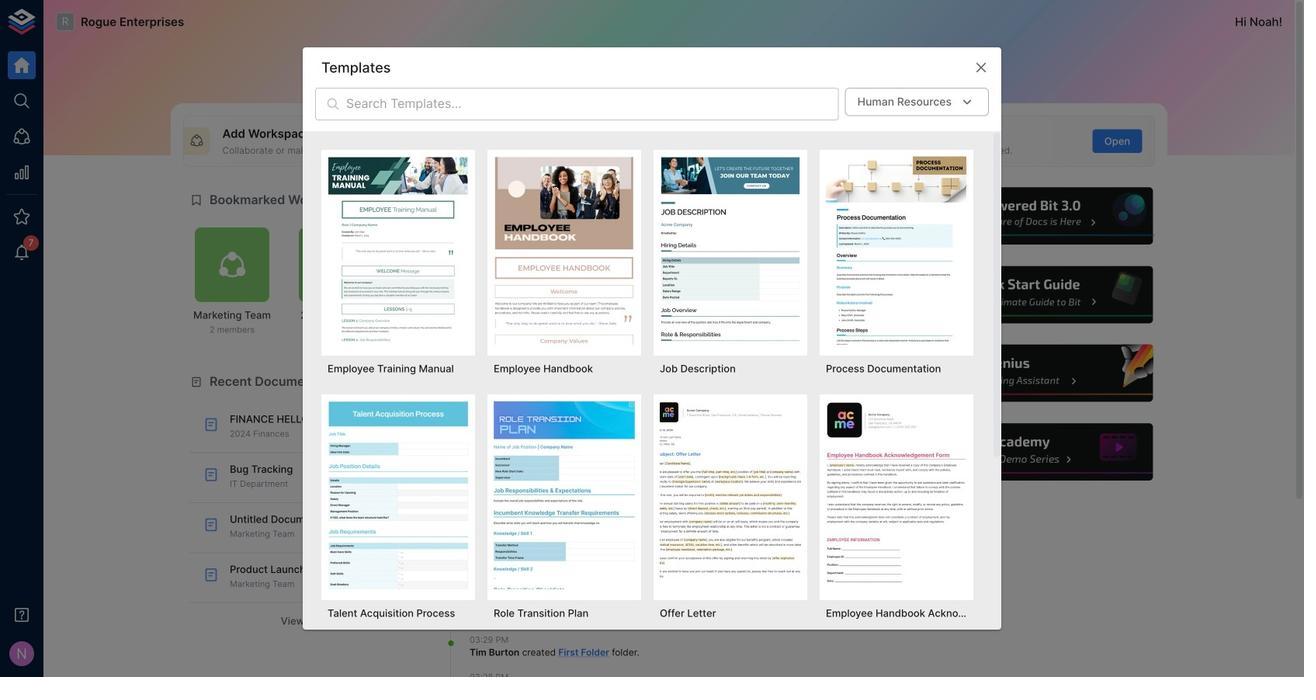 Task type: describe. For each thing, give the bounding box(es) containing it.
Search Templates... text field
[[346, 88, 839, 121]]

employee handbook acknowledgement form image
[[826, 401, 968, 589]]

process documentation image
[[826, 156, 968, 345]]

employee training manual image
[[328, 156, 469, 345]]

offer letter image
[[660, 401, 802, 589]]



Task type: locate. For each thing, give the bounding box(es) containing it.
role transition plan image
[[494, 401, 635, 589]]

2 help image from the top
[[922, 264, 1156, 326]]

talent acquisition process image
[[328, 401, 469, 589]]

1 help image from the top
[[922, 185, 1156, 247]]

dialog
[[303, 48, 1002, 677]]

help image
[[922, 185, 1156, 247], [922, 264, 1156, 326], [922, 343, 1156, 404], [922, 421, 1156, 483]]

3 help image from the top
[[922, 343, 1156, 404]]

4 help image from the top
[[922, 421, 1156, 483]]

job description image
[[660, 156, 802, 345]]

employee handbook image
[[494, 156, 635, 345]]



Task type: vqa. For each thing, say whether or not it's contained in the screenshot.
workspaces within the Bookmark your workspaces for quick access.
no



